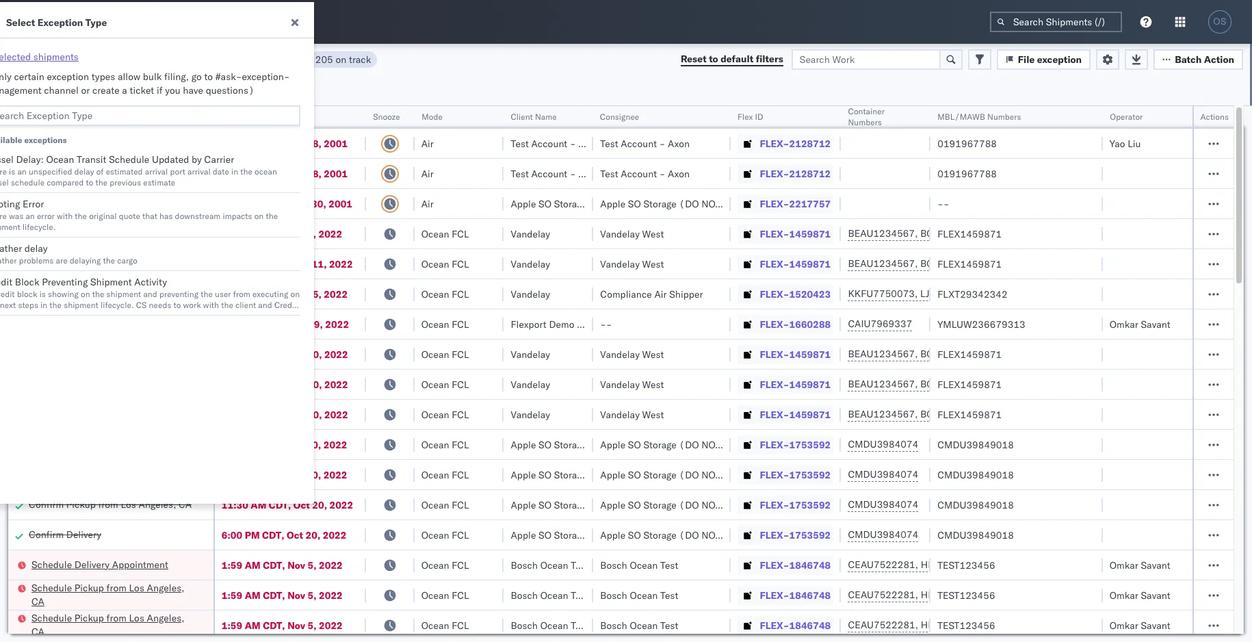 Task type: vqa. For each thing, say whether or not it's contained in the screenshot.
seventh the 1:59 from the top
yes



Task type: describe. For each thing, give the bounding box(es) containing it.
12 ocean fcl from the top
[[421, 559, 469, 571]]

snooze
[[373, 112, 400, 122]]

flex-2217757
[[760, 198, 831, 210]]

confirm for 6:00 pm cdt, oct 20, 2022
[[29, 528, 64, 540]]

11:00 pm cdt, apr 11, 2022
[[222, 258, 353, 270]]

2 omkar savant from the top
[[1110, 559, 1171, 571]]

international
[[29, 143, 84, 156]]

11:00 for 11:00 pm cdt, apr 11, 2022
[[222, 258, 248, 270]]

container
[[849, 106, 885, 116]]

1 sep from the top
[[288, 348, 305, 360]]

7 1:59 from the top
[[222, 559, 243, 571]]

5 fcl from the top
[[452, 348, 469, 360]]

mbl/mawb numbers button
[[931, 109, 1090, 123]]

lkju1111111,
[[987, 288, 1054, 300]]

4 1459871 from the top
[[790, 378, 831, 391]]

4 flex1459871 from the top
[[938, 378, 1002, 391]]

11:30 am cdt, oct 20, 2022
[[222, 499, 353, 511]]

schedule pickup from los angeles international airport link
[[29, 129, 207, 156]]

customs
[[65, 310, 104, 323]]

4 bozo1234565, from the top
[[921, 378, 991, 390]]

1 hlxu8034992 from the top
[[994, 559, 1061, 571]]

3 hlxu6269489, from the top
[[921, 619, 991, 631]]

on
[[336, 53, 347, 65]]

cst,
[[263, 228, 285, 240]]

1 test123456 from the top
[[938, 559, 996, 571]]

3 1:59 from the top
[[222, 378, 243, 391]]

7 flex- from the top
[[760, 318, 790, 330]]

angeles
[[144, 130, 179, 142]]

5 beau1234567, bozo1234565, tcnu1234565 from the top
[[849, 408, 1060, 420]]

2001 for complete document turnover
[[329, 198, 353, 210]]

confirm delivery link for 11:00 pm cdt, apr 11, 2022
[[29, 256, 101, 270]]

mbl/mawb
[[938, 112, 986, 122]]

to
[[709, 53, 719, 65]]

7 fcl from the top
[[452, 408, 469, 421]]

complete
[[29, 197, 71, 209]]

6 1:59 from the top
[[222, 469, 243, 481]]

los for 11:30 am cdt, oct 20, 2022
[[121, 498, 136, 510]]

19,
[[308, 318, 323, 330]]

container numbers button
[[842, 103, 918, 128]]

deadline button
[[215, 109, 353, 123]]

applied
[[56, 84, 89, 96]]

forwarding
[[78, 15, 130, 28]]

5 flex-1459871 from the top
[[760, 408, 831, 421]]

2217757
[[790, 198, 831, 210]]

caiu7969337
[[849, 318, 913, 330]]

1 ceau7522281, hlxu6269489, hlxu8034992 from the top
[[849, 559, 1061, 571]]

1 ceau7522281, from the top
[[849, 559, 919, 571]]

kkfu7750073, ljiu1111116, lkju1111111, segu4454778
[[849, 288, 1123, 300]]

2128712 for schedule delivery appointment
[[790, 167, 831, 180]]

apr for confirm delivery
[[293, 258, 310, 270]]

upload customs clearance documents button
[[31, 310, 196, 339]]

flex-1520423
[[760, 288, 831, 300]]

1 5, from the top
[[308, 559, 317, 571]]

complete document turnover
[[29, 197, 158, 209]]

5 bozo1234565, from the top
[[921, 408, 991, 420]]

work
[[39, 50, 75, 69]]

clearance
[[106, 310, 150, 323]]

2 bozo1234565, from the top
[[921, 257, 991, 270]]

schedule pickup from los angeles, ca for second the schedule pickup from los angeles, ca button from the bottom schedule pickup from los angeles, ca link
[[31, 582, 185, 608]]

3 omkar from the top
[[1110, 589, 1139, 601]]

batch action
[[1176, 53, 1235, 65]]

1 vertical spatial schedule delivery appointment
[[31, 558, 168, 571]]

Search Shipments (/) text field
[[991, 12, 1123, 32]]

2 1:59 am cdt, oct 10, 2022 from the top
[[222, 469, 347, 481]]

11:00 for 11:00 am cdt, jun 30, 2001
[[222, 198, 248, 210]]

flex id
[[738, 112, 764, 122]]

2 vandelay west from the top
[[601, 258, 664, 270]]

mbl/mawb numbers
[[938, 112, 1022, 122]]

1 flex1459871 from the top
[[938, 228, 1002, 240]]

1520423
[[790, 288, 831, 300]]

1:59 am cdt, apr 15, 2022
[[222, 288, 348, 300]]

flxt29342342
[[938, 288, 1008, 300]]

mar
[[287, 228, 305, 240]]

ceau7522281, hlxu6269489, hlxu8034992 for second the schedule pickup from los angeles, ca button from the bottom
[[849, 589, 1061, 601]]

los for 2:30 am cst, mar 7, 2022
[[121, 227, 136, 239]]

4 1:59 from the top
[[222, 408, 243, 421]]

schedule pickup from los angeles international airport button
[[29, 129, 207, 158]]

container numbers
[[849, 106, 885, 127]]

13 fcl from the top
[[452, 589, 469, 601]]

client name
[[511, 112, 557, 122]]

Search Exception Type text field
[[0, 105, 301, 126]]

flex
[[738, 112, 754, 122]]

schedule pickup from los angeles, ca for schedule pickup from los angeles, ca link corresponding to 1st the schedule pickup from los angeles, ca button from the bottom of the page
[[31, 612, 185, 638]]

13 flex- from the top
[[760, 499, 790, 511]]

1 vertical spatial schedule delivery appointment button
[[31, 558, 168, 573]]

workitem
[[15, 112, 51, 122]]

hlxu8034992 for 1st the schedule pickup from los angeles, ca button from the bottom of the page
[[994, 619, 1061, 631]]

pickup for 11:30 am cdt, oct 20, 2022
[[66, 498, 96, 510]]

12 flex- from the top
[[760, 469, 790, 481]]

2 sep from the top
[[288, 378, 305, 391]]

1 schedule pickup from los angeles, ca button from the top
[[31, 581, 196, 610]]

delivery for 6:00 pm cdt, oct 20, 2022
[[66, 528, 101, 540]]

3 nov from the top
[[288, 619, 305, 632]]

5 ocean fcl from the top
[[421, 348, 469, 360]]

1660288
[[790, 318, 831, 330]]

schedule pickup from los angeles international airport
[[29, 130, 179, 156]]

jun
[[294, 198, 309, 210]]

flex-2128712 for schedule pickup from los angeles international airport
[[760, 137, 831, 150]]

from for 11:30 am cdt, oct 20, 2022
[[98, 498, 118, 510]]

air for complete document turnover
[[421, 198, 434, 210]]

17 flex- from the top
[[760, 619, 790, 632]]

reset
[[681, 53, 707, 65]]

beach,
[[150, 280, 180, 293]]

Search Work text field
[[792, 49, 941, 69]]

ceau7522281, for 1st the schedule pickup from los angeles, ca button from the bottom of the page
[[849, 619, 919, 631]]

13 ocean fcl from the top
[[421, 589, 469, 601]]

resize handle column header for flex id
[[825, 106, 842, 642]]

3 flex- from the top
[[760, 198, 790, 210]]

2 flex-1846748 from the top
[[760, 589, 831, 601]]

5 flex- from the top
[[760, 258, 790, 270]]

reset to default filters button
[[673, 49, 792, 69]]

10 ocean fcl from the top
[[421, 499, 469, 511]]

11:30
[[222, 499, 248, 511]]

os
[[1214, 16, 1227, 27]]

ymluw236679313
[[938, 318, 1026, 330]]

ca for second the schedule pickup from los angeles, ca button from the bottom schedule pickup from los angeles, ca link
[[31, 595, 44, 608]]

1846748 for 1st the schedule pickup from los angeles, ca button from the bottom of the page
[[790, 619, 831, 632]]

5 flex1459871 from the top
[[938, 408, 1002, 421]]

1 beau1234567, from the top
[[849, 227, 918, 240]]

6:00
[[222, 529, 243, 541]]

resize handle column header for workitem
[[197, 106, 213, 642]]

flexport
[[511, 318, 547, 330]]

28, for schedule pickup from los angeles international airport
[[307, 137, 322, 150]]

complete document turnover button
[[29, 196, 158, 211]]

1 1:59 from the top
[[222, 288, 243, 300]]

delivery for 11:00 pm cdt, apr 11, 2022
[[66, 257, 101, 269]]

client name button
[[504, 109, 580, 123]]

forwarding app
[[78, 15, 152, 28]]

confirm delivery button for 11:00
[[29, 256, 101, 271]]

select exception type
[[6, 16, 107, 29]]

schedule pickup from long beach, california button
[[29, 280, 207, 308]]

2128712 for schedule pickup from los angeles international airport
[[790, 137, 831, 150]]

4 beau1234567, bozo1234565, tcnu1234565 from the top
[[849, 378, 1060, 390]]

1 10, from the top
[[306, 438, 321, 451]]

11 flex- from the top
[[760, 438, 790, 451]]

ceau7522281, for second the schedule pickup from los angeles, ca button from the bottom
[[849, 589, 919, 601]]

ca for confirm pickup from los angeles, ca "link" related to 2:30 am cst, mar 7, 2022
[[179, 227, 192, 239]]

2 1753592 from the top
[[790, 469, 831, 481]]

1846748 for second the schedule pickup from los angeles, ca button from the bottom
[[790, 589, 831, 601]]

11:00 am cdt, jun 30, 2001
[[222, 198, 353, 210]]

2:30 am cst, mar 7, 2022
[[222, 228, 342, 240]]

9 flex- from the top
[[760, 378, 790, 391]]

1 1:59 am cdt, sep 20, 2022 from the top
[[222, 348, 348, 360]]

compliance  air shipper
[[601, 288, 703, 300]]

mode
[[421, 112, 443, 122]]

complete document turnover link
[[29, 196, 158, 210]]

1 cmdu3984074 from the top
[[849, 438, 919, 450]]

delivery for 2:00 am cdt, apr 28, 2001
[[72, 167, 107, 179]]

3 savant from the top
[[1142, 589, 1171, 601]]

2 fcl from the top
[[452, 258, 469, 270]]

aug
[[288, 318, 306, 330]]

file exception
[[1019, 53, 1082, 65]]

default
[[721, 53, 754, 65]]

1 vertical spatial schedule delivery appointment link
[[31, 558, 168, 571]]

2 tcnu1234565 from the top
[[993, 257, 1060, 270]]

1 bozo1234565, from the top
[[921, 227, 991, 240]]

4 omkar savant from the top
[[1110, 619, 1171, 632]]

shipper
[[670, 288, 703, 300]]

0 horizontal spatial --
[[601, 318, 612, 330]]

upload
[[31, 310, 63, 323]]

long
[[126, 280, 148, 293]]

2 1:59 am cdt, sep 20, 2022 from the top
[[222, 378, 348, 391]]

4 west from the top
[[643, 378, 664, 391]]

7,
[[307, 228, 316, 240]]

205
[[315, 53, 333, 65]]

pickup for 2:00 am cdt, apr 28, 2001
[[72, 130, 101, 142]]

6 flex- from the top
[[760, 288, 790, 300]]

confirm delivery for 11:00
[[29, 257, 101, 269]]

ca for schedule pickup from los angeles, ca link corresponding to 1st the schedule pickup from los angeles, ca button from the bottom of the page
[[31, 625, 44, 638]]

11,
[[312, 258, 327, 270]]

0191967788 for schedule pickup from los angeles international airport
[[938, 137, 998, 150]]

2 ocean fcl from the top
[[421, 258, 469, 270]]

11 resize handle column header from the left
[[1218, 106, 1234, 642]]

confirm pickup from los angeles, ca link for 2:30 am cst, mar 7, 2022
[[29, 226, 192, 240]]

5 tcnu1234565 from the top
[[993, 408, 1060, 420]]

5 1:59 from the top
[[222, 438, 243, 451]]

1 1459871 from the top
[[790, 228, 831, 240]]

4 fcl from the top
[[452, 318, 469, 330]]

demo
[[549, 318, 575, 330]]

5 1459871 from the top
[[790, 408, 831, 421]]

4 cmdu39849018 from the top
[[938, 529, 1015, 541]]

upload customs clearance documents link
[[31, 310, 196, 337]]

forwarding app link
[[16, 15, 152, 29]]

2 flex-1459871 from the top
[[760, 258, 831, 270]]

yao
[[1110, 137, 1126, 150]]

1 flex-1459871 from the top
[[760, 228, 831, 240]]

flexport demo consignee
[[511, 318, 623, 330]]

track
[[349, 53, 371, 65]]

my
[[14, 50, 35, 69]]

14 fcl from the top
[[452, 619, 469, 632]]

confirm delivery button for 6:00
[[29, 527, 101, 543]]

2:00 for schedule delivery appointment
[[222, 167, 243, 180]]

2:30
[[222, 228, 243, 240]]

5, for 1st the schedule pickup from los angeles, ca button from the bottom of the page
[[308, 619, 317, 632]]

2001 for schedule delivery appointment
[[324, 167, 348, 180]]

pickup for 2:30 am cst, mar 7, 2022
[[66, 227, 96, 239]]

1 flex-1753592 from the top
[[760, 438, 831, 451]]

15,
[[307, 288, 322, 300]]

select
[[6, 16, 35, 29]]

1 vertical spatial filters
[[29, 84, 54, 96]]

1 west from the top
[[643, 228, 664, 240]]

5 west from the top
[[643, 408, 664, 421]]

flex-2128712 for schedule delivery appointment
[[760, 167, 831, 180]]



Task type: locate. For each thing, give the bounding box(es) containing it.
beau1234567, bozo1234565, tcnu1234565
[[849, 227, 1060, 240], [849, 257, 1060, 270], [849, 348, 1060, 360], [849, 378, 1060, 390], [849, 408, 1060, 420]]

2001 for schedule pickup from los angeles international airport
[[324, 137, 348, 150]]

flex-1660288
[[760, 318, 831, 330]]

segu4454778
[[1056, 288, 1123, 300]]

10 resize handle column header from the left
[[1177, 106, 1193, 642]]

2 vertical spatial 1:59 am cdt, nov 5, 2022
[[222, 619, 343, 632]]

flex-1846748
[[760, 559, 831, 571], [760, 589, 831, 601], [760, 619, 831, 632]]

0191967788 for schedule delivery appointment
[[938, 167, 998, 180]]

confirm pickup from los angeles, ca
[[29, 227, 192, 239], [29, 498, 192, 510]]

los inside schedule pickup from los angeles international airport
[[126, 130, 142, 142]]

1 vertical spatial ceau7522281,
[[849, 589, 919, 601]]

1 vertical spatial 0191967788
[[938, 167, 998, 180]]

1 vertical spatial 5,
[[308, 589, 317, 601]]

west
[[643, 228, 664, 240], [643, 258, 664, 270], [643, 348, 664, 360], [643, 378, 664, 391], [643, 408, 664, 421]]

0 vertical spatial schedule delivery appointment
[[29, 167, 166, 179]]

0 vertical spatial schedule pickup from los angeles, ca button
[[31, 581, 196, 610]]

bosch ocean test
[[511, 559, 589, 571], [601, 559, 679, 571], [511, 589, 589, 601], [601, 589, 679, 601], [511, 619, 589, 632], [601, 619, 679, 632]]

2 vertical spatial hlxu8034992
[[994, 619, 1061, 631]]

8 fcl from the top
[[452, 438, 469, 451]]

2 vertical spatial 1:59 am cdt, sep 20, 2022
[[222, 408, 348, 421]]

2 vertical spatial ceau7522281,
[[849, 619, 919, 631]]

resize handle column header for mode
[[488, 106, 504, 642]]

2:00 am cdt, apr 28, 2001
[[222, 137, 348, 150], [222, 167, 348, 180]]

30,
[[312, 198, 326, 210]]

turnover
[[120, 197, 158, 209]]

2 vertical spatial hlxu6269489,
[[921, 619, 991, 631]]

0 vertical spatial schedule delivery appointment link
[[29, 166, 166, 180]]

flex-1846748 button
[[738, 556, 834, 575], [738, 556, 834, 575], [738, 586, 834, 605], [738, 586, 834, 605], [738, 616, 834, 635], [738, 616, 834, 635]]

pm for 11:00
[[251, 258, 266, 270]]

2 schedule pickup from los angeles, ca from the top
[[31, 612, 185, 638]]

2128712 down flex id button
[[790, 137, 831, 150]]

2 1:59 am cdt, nov 5, 2022 from the top
[[222, 589, 343, 601]]

filters right default at the right
[[756, 53, 784, 65]]

0 vertical spatial 1:59 am cdt, oct 10, 2022
[[222, 438, 347, 451]]

3 ceau7522281, hlxu6269489, hlxu8034992 from the top
[[849, 619, 1061, 631]]

confirm pickup from los angeles, ca for 2:30
[[29, 227, 192, 239]]

1 hlxu6269489, from the top
[[921, 559, 991, 571]]

0 vertical spatial confirm delivery link
[[29, 256, 101, 270]]

3 sep from the top
[[288, 408, 305, 421]]

numbers down container on the right top
[[849, 117, 882, 127]]

confirm for 11:30 am cdt, oct 20, 2022
[[29, 498, 64, 510]]

2 2128712 from the top
[[790, 167, 831, 180]]

1 confirm from the top
[[29, 227, 64, 239]]

15 flex- from the top
[[760, 559, 790, 571]]

confirm pickup from los angeles, ca link for 11:30 am cdt, oct 20, 2022
[[29, 497, 192, 511]]

0 vertical spatial 2128712
[[790, 137, 831, 150]]

confirm delivery link
[[29, 256, 101, 270], [29, 527, 101, 541]]

confirm delivery
[[29, 257, 101, 269], [29, 528, 101, 540]]

air for schedule pickup from los angeles international airport
[[421, 137, 434, 150]]

from inside schedule pickup from los angeles international airport
[[104, 130, 124, 142]]

flex-1459871 button
[[738, 224, 834, 243], [738, 224, 834, 243], [738, 254, 834, 274], [738, 254, 834, 274], [738, 345, 834, 364], [738, 345, 834, 364], [738, 375, 834, 394], [738, 375, 834, 394], [738, 405, 834, 424], [738, 405, 834, 424]]

0 vertical spatial confirm pickup from los angeles, ca
[[29, 227, 192, 239]]

3 flex-1459871 from the top
[[760, 348, 831, 360]]

operator
[[1110, 112, 1143, 122]]

1 confirm delivery from the top
[[29, 257, 101, 269]]

3 cmdu39849018 from the top
[[938, 499, 1015, 511]]

savant
[[1142, 318, 1171, 330], [1142, 559, 1171, 571], [1142, 589, 1171, 601], [1142, 619, 1171, 632]]

test123456 for second the schedule pickup from los angeles, ca button from the bottom
[[938, 589, 996, 601]]

from for 1:59 am cdt, apr 15, 2022
[[104, 280, 124, 293]]

confirm pickup from los angeles, ca button for 11:30
[[29, 497, 192, 512]]

pm down cst,
[[251, 258, 266, 270]]

mode button
[[415, 109, 490, 123]]

tcnu1234565
[[993, 227, 1060, 240], [993, 257, 1060, 270], [993, 348, 1060, 360], [993, 378, 1060, 390], [993, 408, 1060, 420]]

2:00 am cdt, apr 28, 2001 for schedule delivery appointment
[[222, 167, 348, 180]]

2:00 am cdt, aug 19, 2022
[[222, 318, 349, 330]]

flex1459871
[[938, 228, 1002, 240], [938, 258, 1002, 270], [938, 348, 1002, 360], [938, 378, 1002, 391], [938, 408, 1002, 421]]

1:59 am cdt, oct 10, 2022
[[222, 438, 347, 451], [222, 469, 347, 481]]

apr for schedule pickup from long beach, california
[[288, 288, 304, 300]]

3 1459871 from the top
[[790, 348, 831, 360]]

reset to default filters
[[681, 53, 784, 65]]

0 vertical spatial 28,
[[307, 137, 322, 150]]

1 schedule pickup from los angeles, ca from the top
[[31, 582, 185, 608]]

1 1:59 am cdt, nov 5, 2022 from the top
[[222, 559, 343, 571]]

filters
[[756, 53, 784, 65], [29, 84, 54, 96]]

0 vertical spatial 1:59 am cdt, sep 20, 2022
[[222, 348, 348, 360]]

flex id button
[[731, 109, 828, 123]]

resize handle column header for deadline
[[350, 106, 366, 642]]

2 confirm delivery from the top
[[29, 528, 101, 540]]

2 west from the top
[[643, 258, 664, 270]]

schedule inside schedule pickup from long beach, california
[[29, 280, 69, 293]]

1:59 am cdt, nov 5, 2022
[[222, 559, 343, 571], [222, 589, 343, 601], [222, 619, 343, 632]]

1 vertical spatial 2:00
[[222, 167, 243, 180]]

ljiu1111116,
[[921, 288, 984, 300]]

name
[[535, 112, 557, 122]]

4 confirm from the top
[[29, 528, 64, 540]]

0 vertical spatial 5,
[[308, 559, 317, 571]]

3 test123456 from the top
[[938, 619, 996, 632]]

5,
[[308, 559, 317, 571], [308, 589, 317, 601], [308, 619, 317, 632]]

resize handle column header for mbl/mawb numbers
[[1087, 106, 1103, 642]]

filters right no
[[29, 84, 54, 96]]

ceau7522281, hlxu6269489, hlxu8034992 for 1st the schedule pickup from los angeles, ca button from the bottom of the page
[[849, 619, 1061, 631]]

1 horizontal spatial filters
[[756, 53, 784, 65]]

14 ocean fcl from the top
[[421, 619, 469, 632]]

0 vertical spatial sep
[[288, 348, 305, 360]]

1 vertical spatial flex-1846748
[[760, 589, 831, 601]]

from for 2:30 am cst, mar 7, 2022
[[98, 227, 118, 239]]

28,
[[307, 137, 322, 150], [307, 167, 322, 180]]

11:00 up 2:30
[[222, 198, 248, 210]]

pickup inside schedule pickup from los angeles international airport
[[72, 130, 101, 142]]

compliance
[[601, 288, 652, 300]]

1 vertical spatial pm
[[245, 529, 260, 541]]

1 vertical spatial confirm pickup from los angeles, ca
[[29, 498, 192, 510]]

11:00
[[222, 198, 248, 210], [222, 258, 248, 270]]

4 tcnu1234565 from the top
[[993, 378, 1060, 390]]

1 flex- from the top
[[760, 137, 790, 150]]

documents
[[31, 324, 81, 336]]

from for 2:00 am cdt, apr 28, 2001
[[104, 130, 124, 142]]

3 5, from the top
[[308, 619, 317, 632]]

1 vertical spatial ceau7522281, hlxu6269489, hlxu8034992
[[849, 589, 1061, 601]]

1 vertical spatial 2:00 am cdt, apr 28, 2001
[[222, 167, 348, 180]]

1 vertical spatial 1:59 am cdt, oct 10, 2022
[[222, 469, 347, 481]]

0 vertical spatial flex-1846748
[[760, 559, 831, 571]]

os button
[[1205, 6, 1236, 38]]

0 vertical spatial --
[[938, 198, 950, 210]]

apr down the deadline button
[[288, 137, 304, 150]]

consignee inside button
[[601, 112, 640, 122]]

client
[[511, 112, 533, 122]]

8 1:59 from the top
[[222, 589, 243, 601]]

flex-2128712 down flex id button
[[760, 137, 831, 150]]

confirm for 2:30 am cst, mar 7, 2022
[[29, 227, 64, 239]]

2001 down the deadline button
[[324, 137, 348, 150]]

los
[[126, 130, 142, 142], [121, 227, 136, 239], [121, 498, 136, 510], [129, 582, 144, 594], [129, 612, 144, 624]]

numbers for container numbers
[[849, 117, 882, 127]]

apple
[[511, 198, 536, 210], [601, 198, 626, 210], [511, 438, 536, 451], [601, 438, 626, 451], [511, 469, 536, 481], [601, 469, 626, 481], [511, 499, 536, 511], [601, 499, 626, 511], [511, 529, 536, 541], [601, 529, 626, 541]]

use)
[[634, 198, 658, 210], [723, 198, 748, 210], [634, 438, 658, 451], [723, 438, 748, 451], [634, 469, 658, 481], [723, 469, 748, 481], [634, 499, 658, 511], [723, 499, 748, 511], [634, 529, 658, 541], [723, 529, 748, 541]]

1 vertical spatial 1846748
[[790, 589, 831, 601]]

1 vertical spatial flex-2128712
[[760, 167, 831, 180]]

filters inside button
[[756, 53, 784, 65]]

resize handle column header
[[197, 106, 213, 642], [350, 106, 366, 642], [398, 106, 415, 642], [488, 106, 504, 642], [577, 106, 594, 642], [715, 106, 731, 642], [825, 106, 842, 642], [915, 106, 931, 642], [1087, 106, 1103, 642], [1177, 106, 1193, 642], [1218, 106, 1234, 642]]

2 vertical spatial 2:00
[[222, 318, 243, 330]]

3 bozo1234565, from the top
[[921, 348, 991, 360]]

3 fcl from the top
[[452, 288, 469, 300]]

from inside schedule pickup from long beach, california
[[104, 280, 124, 293]]

1 vertical spatial 2001
[[324, 167, 348, 180]]

account
[[532, 137, 568, 150], [621, 137, 657, 150], [532, 167, 568, 180], [621, 167, 657, 180]]

test
[[511, 137, 529, 150], [601, 137, 619, 150], [511, 167, 529, 180], [601, 167, 619, 180], [571, 559, 589, 571], [661, 559, 679, 571], [571, 589, 589, 601], [661, 589, 679, 601], [571, 619, 589, 632], [661, 619, 679, 632]]

8 flex- from the top
[[760, 348, 790, 360]]

flex-1660288 button
[[738, 315, 834, 334], [738, 315, 834, 334]]

4 1753592 from the top
[[790, 529, 831, 541]]

pickup for 1:59 am cdt, apr 15, 2022
[[72, 280, 101, 293]]

from
[[104, 130, 124, 142], [98, 227, 118, 239], [104, 280, 124, 293], [98, 498, 118, 510], [106, 582, 127, 594], [106, 612, 127, 624]]

exception
[[1038, 53, 1082, 65]]

1 ocean fcl from the top
[[421, 228, 469, 240]]

11:00 down 2:30
[[222, 258, 248, 270]]

1 vertical spatial test123456
[[938, 589, 996, 601]]

3 beau1234567, bozo1234565, tcnu1234565 from the top
[[849, 348, 1060, 360]]

0 vertical spatial ceau7522281,
[[849, 559, 919, 571]]

0 vertical spatial 10,
[[306, 438, 321, 451]]

apr up jun
[[288, 167, 304, 180]]

2 vertical spatial ceau7522281, hlxu6269489, hlxu8034992
[[849, 619, 1061, 631]]

1 resize handle column header from the left
[[197, 106, 213, 642]]

4 ocean fcl from the top
[[421, 318, 469, 330]]

apr for schedule pickup from los angeles international airport
[[288, 137, 304, 150]]

0 vertical spatial flex-2128712
[[760, 137, 831, 150]]

2 10, from the top
[[306, 469, 321, 481]]

0 vertical spatial 1:59 am cdt, nov 5, 2022
[[222, 559, 343, 571]]

omkar
[[1110, 318, 1139, 330], [1110, 559, 1139, 571], [1110, 589, 1139, 601], [1110, 619, 1139, 632]]

confirm for 11:00 pm cdt, apr 11, 2022
[[29, 257, 64, 269]]

3 1753592 from the top
[[790, 499, 831, 511]]

6 ocean fcl from the top
[[421, 378, 469, 391]]

schedule pickup from long beach, california link
[[29, 280, 207, 307]]

3 omkar savant from the top
[[1110, 589, 1171, 601]]

2001 right 30,
[[329, 198, 353, 210]]

schedule delivery appointment button
[[29, 166, 166, 181], [31, 558, 168, 573]]

1 vertical spatial hlxu6269489,
[[921, 589, 991, 601]]

1 1753592 from the top
[[790, 438, 831, 451]]

28, for schedule delivery appointment
[[307, 167, 322, 180]]

pm right 6:00 at the bottom left of page
[[245, 529, 260, 541]]

11 fcl from the top
[[452, 529, 469, 541]]

3 1:59 am cdt, sep 20, 2022 from the top
[[222, 408, 348, 421]]

apr left 15,
[[288, 288, 304, 300]]

confirm delivery link for 6:00 pm cdt, oct 20, 2022
[[29, 527, 101, 541]]

flex-2217757 button
[[738, 194, 834, 213], [738, 194, 834, 213]]

1 horizontal spatial numbers
[[988, 112, 1022, 122]]

1 vertical spatial 1:59 am cdt, nov 5, 2022
[[222, 589, 343, 601]]

1 2128712 from the top
[[790, 137, 831, 150]]

batch
[[1176, 53, 1202, 65]]

numbers
[[988, 112, 1022, 122], [849, 117, 882, 127]]

2 11:00 from the top
[[222, 258, 248, 270]]

2 confirm pickup from los angeles, ca from the top
[[29, 498, 192, 510]]

2:00 am cdt, apr 28, 2001 down the deadline button
[[222, 137, 348, 150]]

2 1846748 from the top
[[790, 589, 831, 601]]

1 1846748 from the top
[[790, 559, 831, 571]]

ceau7522281, hlxu6269489, hlxu8034992
[[849, 559, 1061, 571], [849, 589, 1061, 601], [849, 619, 1061, 631]]

apr left 11,
[[293, 258, 310, 270]]

confirm delivery for 6:00
[[29, 528, 101, 540]]

1 vertical spatial 1:59 am cdt, sep 20, 2022
[[222, 378, 348, 391]]

2:00 am cdt, apr 28, 2001 for schedule pickup from los angeles international airport
[[222, 137, 348, 150]]

app
[[133, 15, 152, 28]]

schedule inside schedule pickup from los angeles international airport
[[29, 130, 69, 142]]

1 vertical spatial 2128712
[[790, 167, 831, 180]]

2001 up 30,
[[324, 167, 348, 180]]

id
[[756, 112, 764, 122]]

0 vertical spatial nov
[[288, 559, 305, 571]]

1 vertical spatial schedule pickup from los angeles, ca button
[[31, 611, 196, 640]]

1 vertical spatial confirm delivery link
[[29, 527, 101, 541]]

numbers for mbl/mawb numbers
[[988, 112, 1022, 122]]

0 vertical spatial filters
[[756, 53, 784, 65]]

0 vertical spatial confirm pickup from los angeles, ca button
[[29, 226, 192, 241]]

liu
[[1128, 137, 1142, 150]]

0 vertical spatial 0191967788
[[938, 137, 998, 150]]

6:00 pm cdt, oct 20, 2022
[[222, 529, 347, 541]]

1 vertical spatial 10,
[[306, 469, 321, 481]]

1 vertical spatial hlxu8034992
[[994, 589, 1061, 601]]

1 vertical spatial sep
[[288, 378, 305, 391]]

2128712 up 2217757
[[790, 167, 831, 180]]

ocean
[[421, 228, 450, 240], [421, 258, 450, 270], [421, 288, 450, 300], [421, 318, 450, 330], [421, 348, 450, 360], [421, 378, 450, 391], [421, 408, 450, 421], [421, 438, 450, 451], [421, 469, 450, 481], [421, 499, 450, 511], [421, 529, 450, 541], [421, 559, 450, 571], [541, 559, 569, 571], [630, 559, 658, 571], [421, 589, 450, 601], [541, 589, 569, 601], [630, 589, 658, 601], [421, 619, 450, 632], [541, 619, 569, 632], [630, 619, 658, 632]]

2022
[[319, 228, 342, 240], [329, 258, 353, 270], [324, 288, 348, 300], [325, 318, 349, 330], [325, 348, 348, 360], [325, 378, 348, 391], [325, 408, 348, 421], [324, 438, 347, 451], [324, 469, 347, 481], [330, 499, 353, 511], [323, 529, 347, 541], [319, 559, 343, 571], [319, 589, 343, 601], [319, 619, 343, 632]]

1 vertical spatial schedule pickup from los angeles, ca link
[[31, 611, 196, 638]]

0 horizontal spatial filters
[[29, 84, 54, 96]]

bozo1234565,
[[921, 227, 991, 240], [921, 257, 991, 270], [921, 348, 991, 360], [921, 378, 991, 390], [921, 408, 991, 420]]

1 vertical spatial confirm delivery button
[[29, 527, 101, 543]]

resize handle column header for client name
[[577, 106, 594, 642]]

numbers inside container numbers
[[849, 117, 882, 127]]

2:00 am cdt, apr 28, 2001 up 11:00 am cdt, jun 30, 2001
[[222, 167, 348, 180]]

exception
[[37, 16, 83, 29]]

flex-1753592 button
[[738, 435, 834, 454], [738, 435, 834, 454], [738, 465, 834, 484], [738, 465, 834, 484], [738, 495, 834, 514], [738, 495, 834, 514], [738, 525, 834, 545], [738, 525, 834, 545]]

hlxu6269489,
[[921, 559, 991, 571], [921, 589, 991, 601], [921, 619, 991, 631]]

actions
[[1201, 112, 1230, 122]]

28, down the deadline button
[[307, 137, 322, 150]]

1 beau1234567, bozo1234565, tcnu1234565 from the top
[[849, 227, 1060, 240]]

confirm pickup from los angeles, ca button for 2:30
[[29, 226, 192, 241]]

28, up 30,
[[307, 167, 322, 180]]

3 cmdu3984074 from the top
[[849, 498, 919, 511]]

1 vertical spatial appointment
[[112, 558, 168, 571]]

0 vertical spatial test123456
[[938, 559, 996, 571]]

0 vertical spatial 2001
[[324, 137, 348, 150]]

4 flex-1753592 from the top
[[760, 529, 831, 541]]

3 1846748 from the top
[[790, 619, 831, 632]]

1 nov from the top
[[288, 559, 305, 571]]

2 2:00 am cdt, apr 28, 2001 from the top
[[222, 167, 348, 180]]

2 cmdu39849018 from the top
[[938, 469, 1015, 481]]

2 ceau7522281, from the top
[[849, 589, 919, 601]]

0 vertical spatial schedule pickup from los angeles, ca
[[31, 582, 185, 608]]

4 flex- from the top
[[760, 228, 790, 240]]

2:00 for schedule pickup from los angeles international airport
[[222, 137, 243, 150]]

3 flex-1753592 from the top
[[760, 499, 831, 511]]

hlxu8034992
[[994, 559, 1061, 571], [994, 589, 1061, 601], [994, 619, 1061, 631]]

0 vertical spatial confirm pickup from los angeles, ca link
[[29, 226, 192, 240]]

2 vertical spatial 1846748
[[790, 619, 831, 632]]

0 vertical spatial 2:00
[[222, 137, 243, 150]]

apr for schedule delivery appointment
[[288, 167, 304, 180]]

2 vertical spatial sep
[[288, 408, 305, 421]]

1 vertical spatial schedule pickup from los angeles, ca
[[31, 612, 185, 638]]

1 omkar from the top
[[1110, 318, 1139, 330]]

axon
[[579, 137, 601, 150], [668, 137, 690, 150], [579, 167, 601, 180], [668, 167, 690, 180]]

0 vertical spatial confirm delivery button
[[29, 256, 101, 271]]

0 vertical spatial 1846748
[[790, 559, 831, 571]]

sep
[[288, 348, 305, 360], [288, 378, 305, 391], [288, 408, 305, 421]]

2 vertical spatial 5,
[[308, 619, 317, 632]]

2:00
[[222, 137, 243, 150], [222, 167, 243, 180], [222, 318, 243, 330]]

1 vertical spatial 28,
[[307, 167, 322, 180]]

pickup inside schedule pickup from long beach, california
[[72, 280, 101, 293]]

2 confirm pickup from los angeles, ca link from the top
[[29, 497, 192, 511]]

2 vertical spatial flex-1846748
[[760, 619, 831, 632]]

3 1:59 am cdt, nov 5, 2022 from the top
[[222, 619, 343, 632]]

0 vertical spatial appointment
[[109, 167, 166, 179]]

resize handle column header for consignee
[[715, 106, 731, 642]]

resize handle column header for container numbers
[[915, 106, 931, 642]]

0 vertical spatial 11:00
[[222, 198, 248, 210]]

not
[[612, 198, 631, 210], [702, 198, 721, 210], [612, 438, 631, 451], [702, 438, 721, 451], [612, 469, 631, 481], [702, 469, 721, 481], [612, 499, 631, 511], [702, 499, 721, 511], [612, 529, 631, 541], [702, 529, 721, 541]]

6 resize handle column header from the left
[[715, 106, 731, 642]]

1 vertical spatial consignee
[[577, 318, 623, 330]]

consignee button
[[594, 109, 718, 123]]

4 omkar from the top
[[1110, 619, 1139, 632]]

9 ocean fcl from the top
[[421, 469, 469, 481]]

2 schedule pickup from los angeles, ca button from the top
[[31, 611, 196, 640]]

0 vertical spatial ceau7522281, hlxu6269489, hlxu8034992
[[849, 559, 1061, 571]]

schedule delivery appointment
[[29, 167, 166, 179], [31, 558, 168, 571]]

pm for 6:00
[[245, 529, 260, 541]]

2 beau1234567, bozo1234565, tcnu1234565 from the top
[[849, 257, 1060, 270]]

2 vertical spatial test123456
[[938, 619, 996, 632]]

2 vertical spatial 2001
[[329, 198, 353, 210]]

confirm pickup from los angeles, ca for 11:30
[[29, 498, 192, 510]]

0 vertical spatial confirm delivery
[[29, 257, 101, 269]]

2 confirm from the top
[[29, 257, 64, 269]]

air for schedule delivery appointment
[[421, 167, 434, 180]]

1 vertical spatial --
[[601, 318, 612, 330]]

0 horizontal spatial numbers
[[849, 117, 882, 127]]

0 vertical spatial hlxu8034992
[[994, 559, 1061, 571]]

3 2:00 from the top
[[222, 318, 243, 330]]

0 vertical spatial hlxu6269489,
[[921, 559, 991, 571]]

2 vertical spatial nov
[[288, 619, 305, 632]]

my work
[[14, 50, 75, 69]]

1 vertical spatial nov
[[288, 589, 305, 601]]

flex-2128712 up flex-2217757
[[760, 167, 831, 180]]

1 vertical spatial confirm pickup from los angeles, ca link
[[29, 497, 192, 511]]

schedule pickup from los angeles, ca link for 1st the schedule pickup from los angeles, ca button from the bottom of the page
[[31, 611, 196, 638]]

--
[[938, 198, 950, 210], [601, 318, 612, 330]]

4 cmdu3984074 from the top
[[849, 529, 919, 541]]

schedule pickup from long beach, california
[[29, 280, 180, 306]]

cmdu3984074
[[849, 438, 919, 450], [849, 468, 919, 481], [849, 498, 919, 511], [849, 529, 919, 541]]

1 horizontal spatial --
[[938, 198, 950, 210]]

1:59
[[222, 288, 243, 300], [222, 348, 243, 360], [222, 378, 243, 391], [222, 408, 243, 421], [222, 438, 243, 451], [222, 469, 243, 481], [222, 559, 243, 571], [222, 589, 243, 601], [222, 619, 243, 632]]

0 vertical spatial schedule delivery appointment button
[[29, 166, 166, 181]]

test123456 for 1st the schedule pickup from los angeles, ca button from the bottom of the page
[[938, 619, 996, 632]]

0 vertical spatial consignee
[[601, 112, 640, 122]]

hlxu8034992 for second the schedule pickup from los angeles, ca button from the bottom
[[994, 589, 1061, 601]]

2 flex-2128712 from the top
[[760, 167, 831, 180]]

2 savant from the top
[[1142, 559, 1171, 571]]

16 flex- from the top
[[760, 589, 790, 601]]

2 schedule pickup from los angeles, ca link from the top
[[31, 611, 196, 638]]

consignee
[[601, 112, 640, 122], [577, 318, 623, 330]]

2 confirm delivery link from the top
[[29, 527, 101, 541]]

confirm
[[29, 227, 64, 239], [29, 257, 64, 269], [29, 498, 64, 510], [29, 528, 64, 540]]

schedule pickup from los angeles, ca link for second the schedule pickup from los angeles, ca button from the bottom
[[31, 581, 196, 608]]

0 vertical spatial 2:00 am cdt, apr 28, 2001
[[222, 137, 348, 150]]

2 confirm pickup from los angeles, ca button from the top
[[29, 497, 192, 512]]

9 fcl from the top
[[452, 469, 469, 481]]

1 vertical spatial 11:00
[[222, 258, 248, 270]]

confirm pickup from los angeles, ca link
[[29, 226, 192, 240], [29, 497, 192, 511]]

flexport. image
[[16, 15, 78, 29]]

3 ocean fcl from the top
[[421, 288, 469, 300]]

numbers right mbl/mawb
[[988, 112, 1022, 122]]

10,
[[306, 438, 321, 451], [306, 469, 321, 481]]

2128712
[[790, 137, 831, 150], [790, 167, 831, 180]]

8 resize handle column header from the left
[[915, 106, 931, 642]]

2 1459871 from the top
[[790, 258, 831, 270]]

5 vandelay west from the top
[[601, 408, 664, 421]]

1 vertical spatial confirm delivery
[[29, 528, 101, 540]]

1 vertical spatial confirm pickup from los angeles, ca button
[[29, 497, 192, 512]]

ca for confirm pickup from los angeles, ca "link" associated with 11:30 am cdt, oct 20, 2022
[[179, 498, 192, 510]]

5 beau1234567, from the top
[[849, 408, 918, 420]]

0 vertical spatial schedule pickup from los angeles, ca link
[[31, 581, 196, 608]]

airport
[[87, 143, 117, 156]]

2 flex- from the top
[[760, 167, 790, 180]]

1 2:00 from the top
[[222, 137, 243, 150]]

los for 2:00 am cdt, apr 28, 2001
[[126, 130, 142, 142]]

5, for second the schedule pickup from los angeles, ca button from the bottom
[[308, 589, 317, 601]]

3 hlxu8034992 from the top
[[994, 619, 1061, 631]]

0 vertical spatial pm
[[251, 258, 266, 270]]



